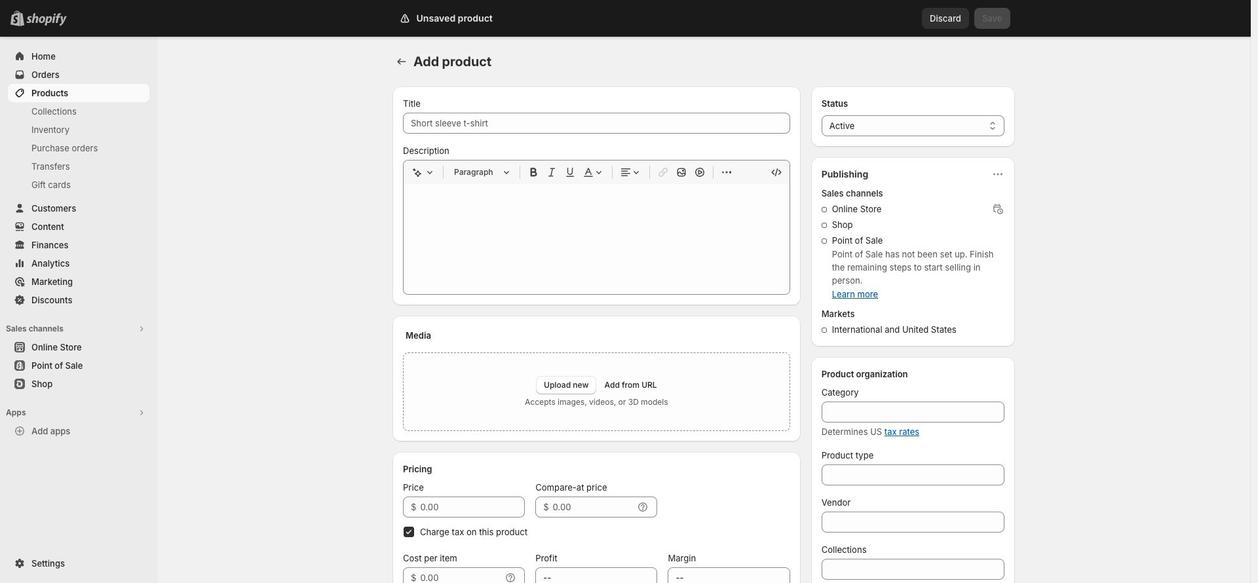 Task type: describe. For each thing, give the bounding box(es) containing it.
shopify image
[[29, 13, 69, 26]]

Short sleeve t-shirt text field
[[403, 113, 790, 134]]



Task type: locate. For each thing, give the bounding box(es) containing it.
1 vertical spatial   text field
[[420, 568, 502, 583]]

0 vertical spatial   text field
[[420, 497, 525, 518]]

1   text field from the top
[[420, 497, 525, 518]]

None text field
[[822, 559, 1005, 580], [668, 568, 790, 583], [822, 559, 1005, 580], [668, 568, 790, 583]]

2   text field from the top
[[420, 568, 502, 583]]

  text field
[[553, 497, 634, 518]]

  text field
[[420, 497, 525, 518], [420, 568, 502, 583]]

None text field
[[536, 568, 658, 583]]



Task type: vqa. For each thing, say whether or not it's contained in the screenshot.
bottom of
no



